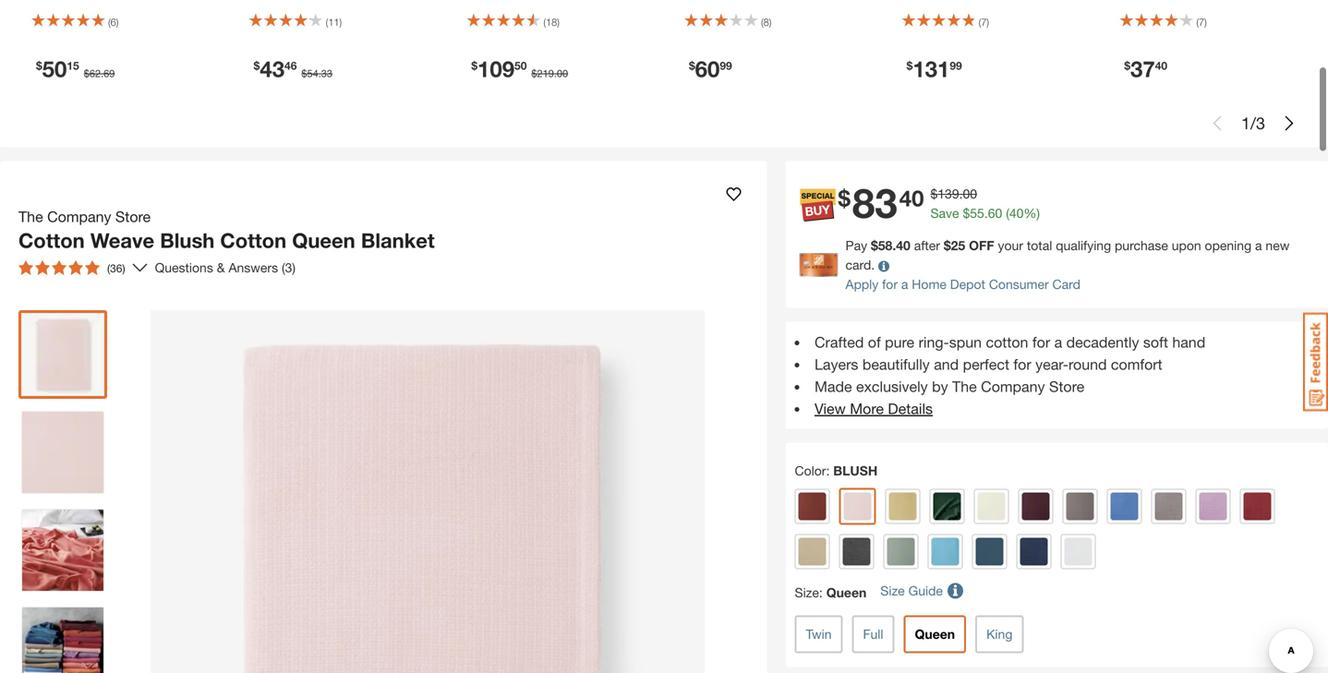 Task type: describe. For each thing, give the bounding box(es) containing it.
the company store cotton weave blush cotton queen blanket
[[18, 208, 435, 253]]

$ inside $ 83 40
[[839, 185, 851, 211]]

40 for 37
[[1156, 59, 1168, 72]]

twin
[[806, 627, 832, 642]]

apply
[[846, 277, 879, 292]]

consumer
[[990, 277, 1049, 292]]

comfort
[[1112, 356, 1163, 373]]

(3)
[[282, 260, 296, 276]]

crafted of pure ring-spun cotton for a decadently soft hand layers beautifully and perfect for year-round comfort made exclusively by the company store view more details
[[815, 334, 1206, 418]]

%)
[[1024, 206, 1041, 221]]

sand image
[[799, 538, 827, 566]]

size guide
[[881, 584, 943, 599]]

blush
[[160, 228, 215, 253]]

layers
[[815, 356, 859, 373]]

60 inside $ 139 . 00 save $ 55 . 60 ( 40 %)
[[989, 206, 1003, 221]]

of
[[868, 334, 881, 351]]

more
[[850, 400, 884, 418]]

$ inside $ 131 99
[[907, 59, 913, 72]]

info image
[[879, 261, 890, 272]]

questions
[[155, 260, 213, 276]]

the company store bed blankets ko33 q blush e1.1 image
[[22, 412, 104, 494]]

7 for 131
[[982, 16, 987, 28]]

1 cotton from the left
[[18, 228, 85, 253]]

hand
[[1173, 334, 1206, 351]]

pay
[[846, 238, 868, 253]]

blanket
[[361, 228, 435, 253]]

card.
[[846, 257, 875, 273]]

save
[[931, 206, 960, 221]]

8
[[764, 16, 770, 28]]

king
[[987, 627, 1013, 642]]

color
[[795, 464, 827, 479]]

$ inside $ 37 40
[[1125, 59, 1131, 72]]

6 ) from the left
[[1205, 16, 1208, 28]]

( 6 )
[[108, 16, 119, 28]]

. for 50
[[101, 68, 104, 80]]

teal image
[[976, 538, 1004, 566]]

: for color
[[827, 464, 830, 479]]

00 inside $ 139 . 00 save $ 55 . 60 ( 40 %)
[[963, 186, 978, 202]]

home
[[912, 277, 947, 292]]

37
[[1131, 56, 1156, 82]]

2 cotton from the left
[[220, 228, 287, 253]]

7 for 37
[[1199, 16, 1205, 28]]

62
[[89, 68, 101, 80]]

139
[[938, 186, 960, 202]]

soft
[[1144, 334, 1169, 351]]

spun
[[950, 334, 982, 351]]

$ 83 40
[[839, 178, 925, 227]]

50 inside $ 109 50 $ 219 . 00
[[515, 59, 527, 72]]

a inside your total qualifying purchase upon opening a new card.
[[1256, 238, 1263, 253]]

$ 60 99
[[689, 56, 733, 82]]

mocha image
[[1067, 493, 1095, 521]]

upon
[[1172, 238, 1202, 253]]

&
[[217, 260, 225, 276]]

6
[[111, 16, 116, 28]]

next slide image
[[1283, 116, 1297, 131]]

this is the first slide image
[[1211, 116, 1225, 131]]

by
[[933, 378, 949, 396]]

apply for a home depot consumer card link
[[846, 277, 1081, 292]]

$ 131 99
[[907, 56, 963, 82]]

qualifying
[[1056, 238, 1112, 253]]

slate gray image
[[843, 538, 871, 566]]

total
[[1027, 238, 1053, 253]]

83
[[853, 178, 898, 227]]

view more details link
[[815, 400, 933, 418]]

. up off
[[985, 206, 989, 221]]

turquoise image
[[932, 538, 960, 566]]

58.40
[[879, 238, 911, 253]]

99 for 60
[[720, 59, 733, 72]]

109
[[478, 56, 515, 82]]

size for size guide
[[881, 584, 905, 599]]

card
[[1053, 277, 1081, 292]]

1 vertical spatial queen
[[827, 585, 867, 601]]

5 stars image
[[18, 261, 100, 276]]

$ 43 46 $ 54 . 33
[[254, 56, 333, 82]]

99 for 131
[[950, 59, 963, 72]]

( 18 )
[[544, 16, 560, 28]]

mineral gray image
[[1156, 493, 1183, 521]]

your total qualifying purchase upon opening a new card.
[[846, 238, 1290, 273]]

0 horizontal spatial 60
[[696, 56, 720, 82]]

54
[[307, 68, 319, 80]]

pale lilac image
[[1200, 493, 1228, 521]]

questions & answers (3)
[[155, 260, 296, 276]]

11
[[328, 16, 340, 28]]

full
[[864, 627, 884, 642]]

the company store link
[[18, 206, 158, 228]]

25
[[951, 238, 966, 253]]

40 for 83
[[900, 185, 925, 211]]

131
[[913, 56, 950, 82]]

: for size
[[820, 585, 823, 601]]

round
[[1069, 356, 1108, 373]]

pay $ 58.40 after $ 25 off
[[846, 238, 995, 253]]

$ 139 . 00 save $ 55 . 60 ( 40 %)
[[931, 186, 1041, 221]]

your
[[998, 238, 1024, 253]]

decadently
[[1067, 334, 1140, 351]]

69
[[104, 68, 115, 80]]

(36) button
[[11, 253, 133, 283]]

the company store bed blankets ko33 q blush 64.0 image
[[22, 314, 104, 396]]

crafted
[[815, 334, 864, 351]]



Task type: locate. For each thing, give the bounding box(es) containing it.
15
[[67, 59, 79, 72]]

0 vertical spatial the
[[18, 208, 43, 226]]

for down cotton
[[1014, 356, 1032, 373]]

. inside $ 109 50 $ 219 . 00
[[554, 68, 557, 80]]

store
[[115, 208, 151, 226], [1050, 378, 1085, 396]]

1 / 3
[[1242, 113, 1266, 133]]

cotton up 5 stars image on the left top
[[18, 228, 85, 253]]

50 left 219
[[515, 59, 527, 72]]

beautifully
[[863, 356, 930, 373]]

a
[[1256, 238, 1263, 253], [902, 277, 909, 292], [1055, 334, 1063, 351]]

99 inside the $ 60 99
[[720, 59, 733, 72]]

0 vertical spatial a
[[1256, 238, 1263, 253]]

marine blue image
[[1111, 493, 1139, 521]]

blush
[[834, 464, 878, 479]]

1 vertical spatial 60
[[989, 206, 1003, 221]]

0 horizontal spatial 40
[[900, 185, 925, 211]]

company down perfect
[[982, 378, 1046, 396]]

queen inside the company store cotton weave blush cotton queen blanket
[[292, 228, 356, 253]]

the company store bed blankets ko33 q blush 40.2 image
[[22, 510, 104, 592]]

the inside 'crafted of pure ring-spun cotton for a decadently soft hand layers beautifully and perfect for year-round comfort made exclusively by the company store view more details'
[[953, 378, 977, 396]]

0 horizontal spatial cotton
[[18, 228, 85, 253]]

company up weave
[[47, 208, 111, 226]]

opening
[[1206, 238, 1252, 253]]

size left the guide
[[881, 584, 905, 599]]

5 ) from the left
[[987, 16, 990, 28]]

1
[[1242, 113, 1251, 133]]

blush image
[[844, 493, 872, 521]]

0 horizontal spatial company
[[47, 208, 111, 226]]

1 horizontal spatial a
[[1055, 334, 1063, 351]]

exclusively
[[857, 378, 928, 396]]

1 vertical spatial the
[[953, 378, 977, 396]]

and
[[934, 356, 959, 373]]

2 horizontal spatial for
[[1033, 334, 1051, 351]]

store up weave
[[115, 208, 151, 226]]

after
[[915, 238, 941, 253]]

60
[[696, 56, 720, 82], [989, 206, 1003, 221]]

0 horizontal spatial the
[[18, 208, 43, 226]]

2 vertical spatial a
[[1055, 334, 1063, 351]]

55
[[971, 206, 985, 221]]

ring-
[[919, 334, 950, 351]]

company inside 'crafted of pure ring-spun cotton for a decadently soft hand layers beautifully and perfect for year-round comfort made exclusively by the company store view more details'
[[982, 378, 1046, 396]]

( 11 )
[[326, 16, 342, 28]]

store inside the company store cotton weave blush cotton queen blanket
[[115, 208, 151, 226]]

new
[[1266, 238, 1290, 253]]

the right by on the right bottom of page
[[953, 378, 977, 396]]

full button
[[852, 616, 895, 654]]

1 horizontal spatial store
[[1050, 378, 1085, 396]]

size down sand image
[[795, 585, 820, 601]]

for down "info" icon
[[883, 277, 898, 292]]

1 ( 7 ) from the left
[[979, 16, 990, 28]]

2 vertical spatial queen
[[915, 627, 956, 642]]

1 horizontal spatial :
[[827, 464, 830, 479]]

king button
[[976, 616, 1024, 654]]

a inside 'crafted of pure ring-spun cotton for a decadently soft hand layers beautifully and perfect for year-round comfort made exclusively by the company store view more details'
[[1055, 334, 1063, 351]]

the inside the company store cotton weave blush cotton queen blanket
[[18, 208, 43, 226]]

( 7 ) for 131
[[979, 16, 990, 28]]

2 horizontal spatial 40
[[1156, 59, 1168, 72]]

00 right 219
[[557, 68, 568, 80]]

$
[[36, 59, 42, 72], [254, 59, 260, 72], [472, 59, 478, 72], [689, 59, 696, 72], [907, 59, 913, 72], [1125, 59, 1131, 72], [84, 68, 89, 80], [302, 68, 307, 80], [532, 68, 537, 80], [839, 185, 851, 211], [931, 186, 938, 202], [963, 206, 971, 221], [871, 238, 879, 253], [944, 238, 951, 253]]

$ 37 40
[[1125, 56, 1168, 82]]

the up 5 stars image on the left top
[[18, 208, 43, 226]]

butterscotch image
[[889, 493, 917, 521]]

1 99 from the left
[[720, 59, 733, 72]]

1 horizontal spatial for
[[1014, 356, 1032, 373]]

7
[[982, 16, 987, 28], [1199, 16, 1205, 28]]

. inside $ 50 15 $ 62 . 69
[[101, 68, 104, 80]]

1 horizontal spatial 7
[[1199, 16, 1205, 28]]

a left 'new'
[[1256, 238, 1263, 253]]

$ inside the $ 60 99
[[689, 59, 696, 72]]

. down 18
[[554, 68, 557, 80]]

weave
[[90, 228, 154, 253]]

ivory image
[[978, 493, 1006, 521]]

0 horizontal spatial queen
[[292, 228, 356, 253]]

50 left 62
[[42, 56, 67, 82]]

( 7 ) for 37
[[1197, 16, 1208, 28]]

1 vertical spatial :
[[820, 585, 823, 601]]

store inside 'crafted of pure ring-spun cotton for a decadently soft hand layers beautifully and perfect for year-round comfort made exclusively by the company store view more details'
[[1050, 378, 1085, 396]]

size : queen
[[795, 585, 867, 601]]

cotton up answers
[[220, 228, 287, 253]]

queen down "slate gray" image
[[827, 585, 867, 601]]

twin button
[[795, 616, 843, 654]]

0 horizontal spatial 50
[[42, 56, 67, 82]]

. inside $ 43 46 $ 54 . 33
[[319, 68, 321, 80]]

a up year-
[[1055, 334, 1063, 351]]

1 vertical spatial company
[[982, 378, 1046, 396]]

white image
[[1065, 538, 1093, 566]]

color : blush
[[795, 464, 878, 479]]

size for size : queen
[[795, 585, 820, 601]]

queen inside button
[[915, 627, 956, 642]]

. for 43
[[319, 68, 321, 80]]

off
[[969, 238, 995, 253]]

219
[[537, 68, 554, 80]]

1 horizontal spatial 40
[[1010, 206, 1024, 221]]

0 horizontal spatial :
[[820, 585, 823, 601]]

size
[[881, 584, 905, 599], [795, 585, 820, 601]]

2 horizontal spatial queen
[[915, 627, 956, 642]]

. right 46 at the left top of page
[[319, 68, 321, 80]]

)
[[116, 16, 119, 28], [340, 16, 342, 28], [557, 16, 560, 28], [770, 16, 772, 28], [987, 16, 990, 28], [1205, 16, 1208, 28]]

purchase
[[1115, 238, 1169, 253]]

the company store bed blankets ko33 q blush a0.3 image
[[22, 608, 104, 674]]

0 horizontal spatial ( 7 )
[[979, 16, 990, 28]]

. right 15
[[101, 68, 104, 80]]

40 inside $ 37 40
[[1156, 59, 1168, 72]]

apply now image
[[800, 253, 846, 277]]

0 horizontal spatial 99
[[720, 59, 733, 72]]

0 vertical spatial 60
[[696, 56, 720, 82]]

auburn image
[[799, 493, 827, 521]]

the
[[18, 208, 43, 226], [953, 378, 977, 396]]

( inside $ 139 . 00 save $ 55 . 60 ( 40 %)
[[1007, 206, 1010, 221]]

2 99 from the left
[[950, 59, 963, 72]]

0 horizontal spatial a
[[902, 277, 909, 292]]

a left home
[[902, 277, 909, 292]]

0 vertical spatial 00
[[557, 68, 568, 80]]

company
[[47, 208, 111, 226], [982, 378, 1046, 396]]

46
[[285, 59, 297, 72]]

. for 109
[[554, 68, 557, 80]]

1 vertical spatial a
[[902, 277, 909, 292]]

99 inside $ 131 99
[[950, 59, 963, 72]]

40 inside $ 83 40
[[900, 185, 925, 211]]

perfect
[[963, 356, 1010, 373]]

1 horizontal spatial 50
[[515, 59, 527, 72]]

1 horizontal spatial 60
[[989, 206, 1003, 221]]

year-
[[1036, 356, 1069, 373]]

1 horizontal spatial size
[[881, 584, 905, 599]]

0 horizontal spatial 7
[[982, 16, 987, 28]]

2 7 from the left
[[1199, 16, 1205, 28]]

size inside "button"
[[881, 584, 905, 599]]

store down year-
[[1050, 378, 1085, 396]]

2 ( 7 ) from the left
[[1197, 16, 1208, 28]]

0 horizontal spatial for
[[883, 277, 898, 292]]

3 ) from the left
[[557, 16, 560, 28]]

0 horizontal spatial size
[[795, 585, 820, 601]]

1 horizontal spatial ( 7 )
[[1197, 16, 1208, 28]]

2 vertical spatial for
[[1014, 356, 1032, 373]]

18
[[546, 16, 557, 28]]

40
[[1156, 59, 1168, 72], [900, 185, 925, 211], [1010, 206, 1024, 221]]

dark green image
[[934, 493, 962, 521]]

0 vertical spatial for
[[883, 277, 898, 292]]

0 vertical spatial :
[[827, 464, 830, 479]]

guide
[[909, 584, 943, 599]]

40 inside $ 139 . 00 save $ 55 . 60 ( 40 %)
[[1010, 206, 1024, 221]]

1 ) from the left
[[116, 16, 119, 28]]

queen button
[[904, 616, 967, 654]]

( 8 )
[[761, 16, 772, 28]]

size guide button
[[881, 574, 967, 609]]

33
[[321, 68, 333, 80]]

: left 'blush'
[[827, 464, 830, 479]]

00 up '55'
[[963, 186, 978, 202]]

view
[[815, 400, 846, 418]]

cotton
[[987, 334, 1029, 351]]

2 ) from the left
[[340, 16, 342, 28]]

1 7 from the left
[[982, 16, 987, 28]]

00 inside $ 109 50 $ 219 . 00
[[557, 68, 568, 80]]

/
[[1251, 113, 1257, 133]]

0 vertical spatial company
[[47, 208, 111, 226]]

1 horizontal spatial company
[[982, 378, 1046, 396]]

cotton
[[18, 228, 85, 253], [220, 228, 287, 253]]

00
[[557, 68, 568, 80], [963, 186, 978, 202]]

queen down the guide
[[915, 627, 956, 642]]

0 horizontal spatial store
[[115, 208, 151, 226]]

$ 50 15 $ 62 . 69
[[36, 56, 115, 82]]

red image
[[1244, 493, 1272, 521]]

1 horizontal spatial 99
[[950, 59, 963, 72]]

1 vertical spatial 00
[[963, 186, 978, 202]]

for
[[883, 277, 898, 292], [1033, 334, 1051, 351], [1014, 356, 1032, 373]]

. up "25"
[[960, 186, 963, 202]]

4 ) from the left
[[770, 16, 772, 28]]

( 7 )
[[979, 16, 990, 28], [1197, 16, 1208, 28]]

1 horizontal spatial 00
[[963, 186, 978, 202]]

1 vertical spatial store
[[1050, 378, 1085, 396]]

1 vertical spatial for
[[1033, 334, 1051, 351]]

pure
[[885, 334, 915, 351]]

.
[[101, 68, 104, 80], [319, 68, 321, 80], [554, 68, 557, 80], [960, 186, 963, 202], [985, 206, 989, 221]]

1 horizontal spatial queen
[[827, 585, 867, 601]]

2 horizontal spatial a
[[1256, 238, 1263, 253]]

company inside the company store cotton weave blush cotton queen blanket
[[47, 208, 111, 226]]

true navy image
[[1021, 538, 1048, 566]]

0 vertical spatial queen
[[292, 228, 356, 253]]

3
[[1257, 113, 1266, 133]]

made
[[815, 378, 853, 396]]

1 horizontal spatial cotton
[[220, 228, 287, 253]]

feedback link image
[[1304, 312, 1329, 412]]

: up "twin"
[[820, 585, 823, 601]]

details
[[888, 400, 933, 418]]

queen up (3)
[[292, 228, 356, 253]]

apply for a home depot consumer card
[[846, 277, 1081, 292]]

(36)
[[107, 262, 125, 275]]

merlot image
[[1023, 493, 1050, 521]]

0 vertical spatial store
[[115, 208, 151, 226]]

0 horizontal spatial 00
[[557, 68, 568, 80]]

43
[[260, 56, 285, 82]]

(36) link
[[11, 253, 147, 283]]

queen
[[292, 228, 356, 253], [827, 585, 867, 601], [915, 627, 956, 642]]

for up year-
[[1033, 334, 1051, 351]]

thyme image
[[888, 538, 915, 566]]

1 horizontal spatial the
[[953, 378, 977, 396]]

(
[[108, 16, 111, 28], [326, 16, 328, 28], [544, 16, 546, 28], [761, 16, 764, 28], [979, 16, 982, 28], [1197, 16, 1199, 28], [1007, 206, 1010, 221]]



Task type: vqa. For each thing, say whether or not it's contained in the screenshot.
PO
no



